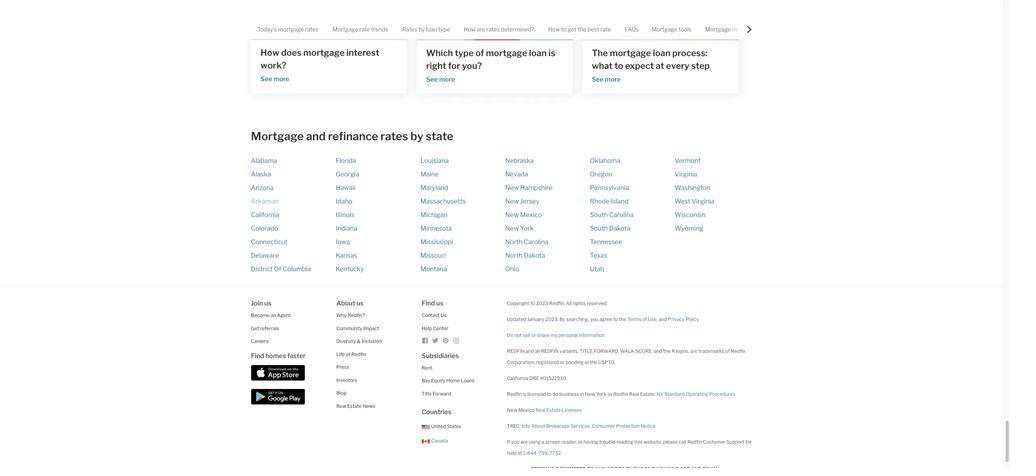 Task type: describe. For each thing, give the bounding box(es) containing it.
redfin inside if you are using a screen reader, or having trouble reading this website, please call redfin customer support for help at
[[688, 439, 703, 445]]

more for which
[[439, 76, 455, 83]]

find homes faster
[[251, 352, 306, 360]]

today's mortgage rates
[[258, 26, 319, 33]]

not
[[515, 333, 522, 339]]

bay equity home loans
[[422, 378, 475, 384]]

virginia link
[[675, 171, 698, 178]]

mortgage for mortgage news
[[706, 26, 731, 33]]

become an agent button
[[251, 313, 291, 319]]

california for california
[[251, 211, 279, 219]]

2 horizontal spatial .
[[699, 317, 700, 323]]

2 vertical spatial .
[[561, 451, 562, 456]]

maryland
[[421, 184, 448, 192]]

washington link
[[675, 184, 711, 192]]

indiana link
[[336, 225, 358, 232]]

redfin inside redfin and all redfin variants, title forward, walk score, and the r logos, are trademarks of redfin corporation, registered or pending in the uspto.
[[731, 348, 746, 354]]

which type of mortgage loan is right for you?
[[426, 48, 556, 71]]

loan inside the which type of mortgage loan is right for you?
[[529, 48, 547, 58]]

type inside the which type of mortgage loan is right for you?
[[455, 48, 474, 58]]

see for the mortgage loan process: what to expect at every step
[[592, 76, 604, 83]]

to inside the mortgage loan process: what to expect at every step
[[615, 61, 624, 71]]

new left as
[[585, 392, 596, 398]]

rates for are
[[487, 26, 500, 33]]

jersey
[[521, 198, 540, 205]]

1 horizontal spatial york
[[597, 392, 607, 398]]

contact us
[[422, 313, 447, 319]]

texas
[[590, 252, 608, 260]]

1 vertical spatial ,
[[590, 423, 591, 429]]

faqs
[[625, 26, 639, 33]]

for inside the which type of mortgage loan is right for you?
[[448, 61, 461, 71]]

today's
[[258, 26, 277, 33]]

1 redfin from the left
[[507, 348, 525, 354]]

mortgage inside the which type of mortgage loan is right for you?
[[486, 48, 528, 58]]

info
[[522, 423, 531, 429]]

at inside the mortgage loan process: what to expect at every step
[[656, 61, 665, 71]]

redfin left licensed in the right of the page
[[507, 392, 522, 398]]

louisiana
[[421, 157, 449, 165]]

north dakota
[[506, 252, 546, 260]]

the right get on the right top
[[578, 26, 587, 33]]

to right the agree
[[614, 317, 618, 323]]

1 horizontal spatial real
[[536, 407, 546, 413]]

us for find us
[[437, 300, 444, 307]]

illinois link
[[336, 211, 355, 219]]

carolina for south carolina
[[610, 211, 634, 219]]

1 horizontal spatial estate
[[547, 407, 561, 413]]

2023:
[[546, 317, 559, 323]]

vermont link
[[675, 157, 701, 165]]

title forward
[[422, 391, 451, 397]]

759-
[[539, 451, 550, 456]]

0 vertical spatial are
[[477, 26, 485, 33]]

of inside the which type of mortgage loan is right for you?
[[476, 48, 484, 58]]

how to get the best rate
[[549, 26, 611, 33]]

referrals
[[260, 326, 279, 332]]

r
[[672, 348, 675, 354]]

canada
[[432, 438, 448, 444]]

or inside if you are using a screen reader, or having trouble reading this website, please call redfin customer support for help at
[[578, 439, 583, 445]]

oklahoma link
[[590, 157, 621, 165]]

2 rate from the left
[[601, 26, 611, 33]]

redfin twitter image
[[432, 338, 439, 344]]

1 vertical spatial virginia
[[692, 198, 715, 205]]

of inside redfin and all redfin variants, title forward, walk score, and the r logos, are trademarks of redfin corporation, registered or pending in the uspto.
[[726, 348, 730, 354]]

minnesota link
[[421, 225, 452, 232]]

south for south dakota
[[590, 225, 608, 232]]

terms
[[628, 317, 642, 323]]

dakota for south dakota
[[610, 225, 631, 232]]

2 horizontal spatial real
[[630, 392, 640, 398]]

use
[[648, 317, 657, 323]]

mexico for new mexico
[[521, 211, 542, 219]]

redfin.
[[550, 301, 565, 307]]

help
[[507, 451, 517, 456]]

investors
[[337, 377, 357, 383]]

trends
[[371, 26, 388, 33]]

mortgage tools link
[[652, 19, 692, 40]]

and left refinance
[[306, 129, 326, 143]]

south for south carolina
[[590, 211, 608, 219]]

and left 'all'
[[526, 348, 534, 354]]

to left get on the right top
[[562, 26, 567, 33]]

screen
[[546, 439, 561, 445]]

south dakota link
[[590, 225, 631, 232]]

redfin?
[[348, 313, 365, 319]]

investors button
[[337, 377, 357, 383]]

dakota for north dakota
[[524, 252, 546, 260]]

score,
[[636, 348, 653, 354]]

new mexico
[[506, 211, 542, 219]]

california for california dre #01521930
[[507, 376, 529, 382]]

blog button
[[337, 390, 347, 396]]

island
[[611, 198, 629, 205]]

rhode island link
[[590, 198, 629, 205]]

mississippi
[[421, 238, 453, 246]]

press
[[337, 364, 349, 370]]

ny
[[657, 392, 664, 398]]

rates
[[403, 26, 418, 33]]

us for about us
[[357, 300, 364, 307]]

support
[[727, 439, 745, 445]]

become
[[251, 313, 270, 319]]

mortgage inside how does mortgage interest work?
[[304, 48, 345, 58]]

do not sell or share my personal information .
[[507, 333, 606, 339]]

and right the use
[[659, 317, 667, 323]]

the left r
[[664, 348, 671, 354]]

privacy
[[668, 317, 685, 323]]

1 vertical spatial by
[[411, 129, 424, 143]]

the mortgage loan process: what to expect at every step
[[592, 48, 710, 71]]

download the redfin app on the apple app store image
[[251, 365, 305, 381]]

1 horizontal spatial .
[[605, 333, 606, 339]]

my
[[551, 333, 558, 339]]

agent
[[277, 313, 291, 319]]

how for how to get the best rate
[[549, 26, 560, 33]]

new for new hampshire
[[506, 184, 519, 192]]

mortgage for mortgage and refinance rates by state
[[251, 129, 304, 143]]

careers button
[[251, 339, 269, 344]]

home
[[447, 378, 460, 384]]

expect
[[626, 61, 654, 71]]

community impact button
[[337, 326, 379, 332]]

new up the 'trec:'
[[507, 407, 518, 413]]

kentucky link
[[336, 266, 364, 273]]

see for how does mortgage interest work?
[[261, 75, 272, 83]]

1 vertical spatial in
[[580, 392, 584, 398]]

1 vertical spatial of
[[643, 317, 647, 323]]

canadian flag image
[[422, 440, 430, 444]]

january
[[528, 317, 545, 323]]

see more for the mortgage loan process: what to expect at every step
[[592, 76, 621, 83]]

bay equity home loans button
[[422, 378, 475, 384]]

south carolina link
[[590, 211, 634, 219]]

and right score, on the right bottom of page
[[654, 348, 663, 354]]

us
[[441, 313, 447, 319]]

carolina for north carolina
[[524, 238, 549, 246]]

help center button
[[422, 326, 449, 332]]

call
[[679, 439, 687, 445]]

rent.
[[422, 365, 434, 371]]

utah
[[590, 266, 605, 273]]

title forward button
[[422, 391, 451, 397]]

or inside redfin and all redfin variants, title forward, walk score, and the r logos, are trademarks of redfin corporation, registered or pending in the uspto.
[[560, 360, 565, 366]]

north for north carolina
[[506, 238, 523, 246]]

process:
[[673, 48, 708, 58]]

bay
[[422, 378, 430, 384]]

please
[[664, 439, 678, 445]]

news
[[733, 26, 746, 33]]

district
[[251, 266, 273, 273]]

contact us button
[[422, 313, 447, 319]]

work?
[[261, 60, 287, 71]]

best
[[588, 26, 600, 33]]

consumer
[[592, 423, 616, 429]]

missouri link
[[421, 252, 446, 260]]

georgia
[[336, 171, 359, 178]]

tennessee
[[590, 238, 623, 246]]

0 vertical spatial type
[[439, 26, 450, 33]]

redfin right as
[[614, 392, 629, 398]]

redfin instagram image
[[453, 338, 459, 344]]

for inside if you are using a screen reader, or having trouble reading this website, please call redfin customer support for help at
[[746, 439, 752, 445]]

community
[[337, 326, 363, 332]]

how does mortgage interest work? link
[[261, 46, 398, 72]]

loan for rates
[[426, 26, 437, 33]]

loans
[[461, 378, 475, 384]]

0 vertical spatial or
[[532, 333, 536, 339]]



Task type: locate. For each thing, give the bounding box(es) containing it.
0 vertical spatial about
[[337, 300, 355, 307]]

1 horizontal spatial at
[[518, 451, 522, 456]]

mortgage inside "link"
[[706, 26, 731, 33]]

mortgage inside the mortgage loan process: what to expect at every step
[[610, 48, 652, 58]]

trec:
[[507, 423, 521, 429]]

about right info in the bottom right of the page
[[532, 423, 546, 429]]

how inside how does mortgage interest work?
[[261, 48, 280, 58]]

2 vertical spatial or
[[578, 439, 583, 445]]

walk
[[621, 348, 635, 354]]

0 vertical spatial you
[[591, 317, 599, 323]]

mortgage inside 'link'
[[333, 26, 358, 33]]

mexico down "jersey"
[[521, 211, 542, 219]]

real
[[630, 392, 640, 398], [337, 403, 346, 409], [536, 407, 546, 413]]

you right if
[[512, 439, 520, 445]]

1 horizontal spatial loan
[[529, 48, 547, 58]]

find us
[[422, 300, 444, 307]]

0 vertical spatial find
[[422, 300, 435, 307]]

utah link
[[590, 266, 605, 273]]

type up which
[[439, 26, 450, 33]]

2 see from the left
[[426, 76, 438, 83]]

2 vertical spatial are
[[521, 439, 528, 445]]

carolina down "island"
[[610, 211, 634, 219]]

carolina up north dakota at the right of page
[[524, 238, 549, 246]]

maine
[[421, 171, 439, 178]]

0 vertical spatial of
[[476, 48, 484, 58]]

why redfin?
[[337, 313, 365, 319]]

real down licensed in the right of the page
[[536, 407, 546, 413]]

center
[[433, 326, 449, 332]]

see
[[261, 75, 272, 83], [426, 76, 438, 83], [592, 76, 604, 83]]

connecticut
[[251, 238, 288, 246]]

1 vertical spatial or
[[560, 360, 565, 366]]

in inside redfin and all redfin variants, title forward, walk score, and the r logos, are trademarks of redfin corporation, registered or pending in the uspto.
[[585, 360, 589, 366]]

registered
[[536, 360, 559, 366]]

more down the work? at the left of the page
[[274, 75, 290, 83]]

of left the use
[[643, 317, 647, 323]]

pennsylvania link
[[590, 184, 630, 192]]

of up you?
[[476, 48, 484, 58]]

equity
[[431, 378, 446, 384]]

1 horizontal spatial carolina
[[610, 211, 634, 219]]

see more for which type of mortgage loan is right for you?
[[426, 76, 455, 83]]

3 see more from the left
[[592, 76, 621, 83]]

south down rhode
[[590, 211, 608, 219]]

york left as
[[597, 392, 607, 398]]

0 horizontal spatial see more
[[261, 75, 290, 83]]

sell
[[523, 333, 531, 339]]

0 horizontal spatial or
[[532, 333, 536, 339]]

1 horizontal spatial ,
[[657, 317, 658, 323]]

tools
[[679, 26, 692, 33]]

real down blog
[[337, 403, 346, 409]]

loan right rates
[[426, 26, 437, 33]]

california down corporation,
[[507, 376, 529, 382]]

type up you?
[[455, 48, 474, 58]]

see more down the work? at the left of the page
[[261, 75, 290, 83]]

illinois
[[336, 211, 355, 219]]

north down new york link
[[506, 238, 523, 246]]

are left using
[[521, 439, 528, 445]]

loan inside the mortgage loan process: what to expect at every step
[[653, 48, 671, 58]]

us
[[264, 300, 272, 307], [357, 300, 364, 307], [437, 300, 444, 307]]

0 vertical spatial california
[[251, 211, 279, 219]]

download the redfin app from the google play store image
[[251, 389, 305, 405]]

standard
[[665, 392, 685, 398]]

0 horizontal spatial about
[[337, 300, 355, 307]]

north dakota link
[[506, 252, 546, 260]]

for right support
[[746, 439, 752, 445]]

, left privacy
[[657, 317, 658, 323]]

2 north from the top
[[506, 252, 523, 260]]

alaska
[[251, 171, 271, 178]]

2 horizontal spatial are
[[691, 348, 698, 354]]

1 us from the left
[[264, 300, 272, 307]]

life at redfin button
[[337, 351, 366, 357]]

arizona
[[251, 184, 274, 192]]

business
[[560, 392, 579, 398]]

0 vertical spatial york
[[521, 225, 534, 232]]

for
[[448, 61, 461, 71], [746, 439, 752, 445]]

us right "join"
[[264, 300, 272, 307]]

by left the state
[[411, 129, 424, 143]]

west
[[675, 198, 691, 205]]

kansas link
[[336, 252, 358, 260]]

. right privacy
[[699, 317, 700, 323]]

1 horizontal spatial california
[[507, 376, 529, 382]]

life
[[337, 351, 345, 357]]

state
[[426, 129, 454, 143]]

mexico for new mexico real estate licenses
[[519, 407, 535, 413]]

see more for how does mortgage interest work?
[[261, 75, 290, 83]]

1 horizontal spatial for
[[746, 439, 752, 445]]

united states
[[432, 424, 462, 430]]

3 us from the left
[[437, 300, 444, 307]]

more for how
[[274, 75, 290, 83]]

community impact
[[337, 326, 379, 332]]

1 horizontal spatial or
[[560, 360, 565, 366]]

rhode
[[590, 198, 610, 205]]

mortgage left tools
[[652, 26, 678, 33]]

3 see from the left
[[592, 76, 604, 83]]

redfin down &
[[352, 351, 366, 357]]

3 more from the left
[[605, 76, 621, 83]]

pennsylvania
[[590, 184, 630, 192]]

find down the careers button
[[251, 352, 264, 360]]

trouble
[[600, 439, 616, 445]]

1 horizontal spatial are
[[521, 439, 528, 445]]

york up north carolina link
[[521, 225, 534, 232]]

you left the agree
[[591, 317, 599, 323]]

you
[[591, 317, 599, 323], [512, 439, 520, 445]]

2 horizontal spatial of
[[726, 348, 730, 354]]

us for join us
[[264, 300, 272, 307]]

0 vertical spatial ,
[[657, 317, 658, 323]]

0 vertical spatial at
[[656, 61, 665, 71]]

get referrals button
[[251, 326, 279, 332]]

1 vertical spatial at
[[346, 351, 351, 357]]

forward,
[[594, 348, 620, 354]]

see down the work? at the left of the page
[[261, 75, 272, 83]]

2 horizontal spatial rates
[[487, 26, 500, 33]]

mexico up info in the bottom right of the page
[[519, 407, 535, 413]]

ohio link
[[506, 266, 520, 273]]

2 vertical spatial at
[[518, 451, 522, 456]]

how for how does mortgage interest work?
[[261, 48, 280, 58]]

see more down what
[[592, 76, 621, 83]]

redfin up registered
[[541, 348, 559, 354]]

virginia down "vermont" link
[[675, 171, 698, 178]]

is left licensed in the right of the page
[[523, 392, 527, 398]]

mortgage for mortgage tools
[[652, 26, 678, 33]]

. down "reader,"
[[561, 451, 562, 456]]

1 vertical spatial dakota
[[524, 252, 546, 260]]

0 horizontal spatial in
[[580, 392, 584, 398]]

at left 1-
[[518, 451, 522, 456]]

see more down the right
[[426, 76, 455, 83]]

1 horizontal spatial rate
[[601, 26, 611, 33]]

real left estate.
[[630, 392, 640, 398]]

1 south from the top
[[590, 211, 608, 219]]

info about brokerage services link
[[522, 423, 590, 429]]

about up why
[[337, 300, 355, 307]]

are right logos,
[[691, 348, 698, 354]]

2 more from the left
[[439, 76, 455, 83]]

inclusion
[[362, 339, 382, 344]]

redfin right call
[[688, 439, 703, 445]]

0 horizontal spatial dakota
[[524, 252, 546, 260]]

redfin facebook image
[[422, 338, 428, 344]]

find for find us
[[422, 300, 435, 307]]

consumer protection notice link
[[592, 423, 656, 429]]

of
[[274, 266, 282, 273]]

refinance
[[328, 129, 378, 143]]

1 horizontal spatial us
[[357, 300, 364, 307]]

new for new jersey
[[506, 198, 519, 205]]

, left consumer on the right of page
[[590, 423, 591, 429]]

in down title at bottom
[[585, 360, 589, 366]]

redfin up corporation,
[[507, 348, 525, 354]]

delaware
[[251, 252, 279, 260]]

the mortgage loan process: what to expect at every step link
[[592, 47, 729, 72]]

services
[[571, 423, 590, 429]]

1 vertical spatial .
[[605, 333, 606, 339]]

agree
[[600, 317, 613, 323]]

or right "sell"
[[532, 333, 536, 339]]

north for north dakota
[[506, 252, 523, 260]]

,
[[657, 317, 658, 323], [590, 423, 591, 429]]

see down the right
[[426, 76, 438, 83]]

west virginia link
[[675, 198, 715, 205]]

1 vertical spatial is
[[523, 392, 527, 398]]

of right the trademarks
[[726, 348, 730, 354]]

0 vertical spatial carolina
[[610, 211, 634, 219]]

new down the new mexico
[[506, 225, 519, 232]]

0 horizontal spatial california
[[251, 211, 279, 219]]

all
[[566, 301, 572, 307]]

dre
[[530, 376, 539, 382]]

0 horizontal spatial you
[[512, 439, 520, 445]]

0 horizontal spatial type
[[439, 26, 450, 33]]

loan down determined?
[[529, 48, 547, 58]]

wisconsin link
[[675, 211, 706, 219]]

2 horizontal spatial or
[[578, 439, 583, 445]]

0 horizontal spatial carolina
[[524, 238, 549, 246]]

oregon
[[590, 171, 613, 178]]

0 horizontal spatial are
[[477, 26, 485, 33]]

virginia down washington link
[[692, 198, 715, 205]]

1 north from the top
[[506, 238, 523, 246]]

is inside the which type of mortgage loan is right for you?
[[549, 48, 556, 58]]

find for find homes faster
[[251, 352, 264, 360]]

0 horizontal spatial how
[[261, 48, 280, 58]]

0 horizontal spatial see
[[261, 75, 272, 83]]

about
[[337, 300, 355, 307], [532, 423, 546, 429]]

south up tennessee
[[590, 225, 608, 232]]

how left get on the right top
[[549, 26, 560, 33]]

missouri
[[421, 252, 446, 260]]

1 horizontal spatial type
[[455, 48, 474, 58]]

alabama link
[[251, 157, 277, 165]]

mortgage right does at left
[[304, 48, 345, 58]]

at right the life
[[346, 351, 351, 357]]

mortgage left news
[[706, 26, 731, 33]]

0 horizontal spatial of
[[476, 48, 484, 58]]

2 horizontal spatial us
[[437, 300, 444, 307]]

0 horizontal spatial .
[[561, 451, 562, 456]]

1-844-759-7732 .
[[523, 451, 562, 456]]

mortgage up expect
[[610, 48, 652, 58]]

0 vertical spatial mexico
[[521, 211, 542, 219]]

1 horizontal spatial find
[[422, 300, 435, 307]]

impact
[[364, 326, 379, 332]]

minnesota
[[421, 225, 452, 232]]

1 horizontal spatial about
[[532, 423, 546, 429]]

find
[[422, 300, 435, 307], [251, 352, 264, 360]]

iowa link
[[336, 238, 350, 246]]

more down what
[[605, 76, 621, 83]]

new jersey link
[[506, 198, 540, 205]]

2 horizontal spatial see
[[592, 76, 604, 83]]

north up ohio link
[[506, 252, 523, 260]]

rate inside 'link'
[[360, 26, 370, 33]]

texas link
[[590, 252, 608, 260]]

1 more from the left
[[274, 75, 290, 83]]

2 south from the top
[[590, 225, 608, 232]]

careers
[[251, 339, 269, 344]]

montana link
[[421, 266, 447, 273]]

why
[[337, 313, 347, 319]]

are inside redfin and all redfin variants, title forward, walk score, and the r logos, are trademarks of redfin corporation, registered or pending in the uspto.
[[691, 348, 698, 354]]

loan for the
[[653, 48, 671, 58]]

california down arkansas link
[[251, 211, 279, 219]]

2 vertical spatial of
[[726, 348, 730, 354]]

trec: info about brokerage services , consumer protection notice
[[507, 423, 656, 429]]

are
[[477, 26, 485, 33], [691, 348, 698, 354], [521, 439, 528, 445]]

1 horizontal spatial in
[[585, 360, 589, 366]]

corporation,
[[507, 360, 535, 366]]

dakota down north carolina link
[[524, 252, 546, 260]]

new left "jersey"
[[506, 198, 519, 205]]

or left having
[[578, 439, 583, 445]]

0 horizontal spatial is
[[523, 392, 527, 398]]

©
[[532, 301, 536, 307]]

2 see more from the left
[[426, 76, 455, 83]]

rates for mortgage
[[305, 26, 319, 33]]

new for new york
[[506, 225, 519, 232]]

2 horizontal spatial see more
[[592, 76, 621, 83]]

information
[[579, 333, 605, 339]]

new mexico real estate licenses
[[507, 407, 582, 413]]

mortgage up the alabama link
[[251, 129, 304, 143]]

is down how to get the best rate link
[[549, 48, 556, 58]]

1 vertical spatial type
[[455, 48, 474, 58]]

1 vertical spatial california
[[507, 376, 529, 382]]

the
[[578, 26, 587, 33], [619, 317, 627, 323], [664, 348, 671, 354], [590, 360, 598, 366]]

to left do at the bottom right of the page
[[547, 392, 552, 398]]

0 horizontal spatial at
[[346, 351, 351, 357]]

1 horizontal spatial rates
[[381, 129, 408, 143]]

1 rate from the left
[[360, 26, 370, 33]]

2 horizontal spatial more
[[605, 76, 621, 83]]

mortgage down how are rates determined? link
[[486, 48, 528, 58]]

1 vertical spatial about
[[532, 423, 546, 429]]

find up contact
[[422, 300, 435, 307]]

are up the which type of mortgage loan is right for you?
[[477, 26, 485, 33]]

2 us from the left
[[357, 300, 364, 307]]

columbia
[[283, 266, 311, 273]]

by right rates
[[419, 26, 425, 33]]

1 horizontal spatial see
[[426, 76, 438, 83]]

1 vertical spatial find
[[251, 352, 264, 360]]

at left every
[[656, 61, 665, 71]]

mississippi link
[[421, 238, 453, 246]]

are inside if you are using a screen reader, or having trouble reading this website, please call redfin customer support for help at
[[521, 439, 528, 445]]

new for new mexico
[[506, 211, 519, 219]]

rate left trends
[[360, 26, 370, 33]]

see down what
[[592, 76, 604, 83]]

how for how are rates determined?
[[464, 26, 476, 33]]

mortgage for mortgage rate trends
[[333, 26, 358, 33]]

see for which type of mortgage loan is right for you?
[[426, 76, 438, 83]]

you inside if you are using a screen reader, or having trouble reading this website, please call redfin customer support for help at
[[512, 439, 520, 445]]

hawaii link
[[336, 184, 356, 192]]

0 vertical spatial dakota
[[610, 225, 631, 232]]

2 redfin from the left
[[541, 348, 559, 354]]

1 vertical spatial north
[[506, 252, 523, 260]]

mortgage rate trends
[[333, 26, 388, 33]]

west virginia
[[675, 198, 715, 205]]

0 horizontal spatial real
[[337, 403, 346, 409]]

0 horizontal spatial rates
[[305, 26, 319, 33]]

new down nevada link
[[506, 184, 519, 192]]

how up the work? at the left of the page
[[261, 48, 280, 58]]

1 horizontal spatial see more
[[426, 76, 455, 83]]

dakota down south carolina "link"
[[610, 225, 631, 232]]

us flag image
[[422, 425, 430, 429]]

if you are using a screen reader, or having trouble reading this website, please call redfin customer support for help at
[[507, 439, 753, 456]]

1 vertical spatial you
[[512, 439, 520, 445]]

0 vertical spatial by
[[419, 26, 425, 33]]

0 horizontal spatial for
[[448, 61, 461, 71]]

1 horizontal spatial dakota
[[610, 225, 631, 232]]

0 vertical spatial for
[[448, 61, 461, 71]]

at inside if you are using a screen reader, or having trouble reading this website, please call redfin customer support for help at
[[518, 451, 522, 456]]

redfin pinterest image
[[443, 338, 449, 344]]

or left pending
[[560, 360, 565, 366]]

mortgage news
[[706, 26, 746, 33]]

more down the right
[[439, 76, 455, 83]]

estate left news
[[347, 403, 362, 409]]

1 horizontal spatial is
[[549, 48, 556, 58]]

new up new york link
[[506, 211, 519, 219]]

2 horizontal spatial loan
[[653, 48, 671, 58]]

0 vertical spatial virginia
[[675, 171, 698, 178]]

redfin right the trademarks
[[731, 348, 746, 354]]

loan up every
[[653, 48, 671, 58]]

0 horizontal spatial estate
[[347, 403, 362, 409]]

hawaii
[[336, 184, 356, 192]]

all
[[535, 348, 540, 354]]

faqs link
[[625, 19, 639, 40]]

delaware link
[[251, 252, 279, 260]]

. down the agree
[[605, 333, 606, 339]]

1 see more from the left
[[261, 75, 290, 83]]

0 vertical spatial is
[[549, 48, 556, 58]]

2 horizontal spatial how
[[549, 26, 560, 33]]

1 horizontal spatial you
[[591, 317, 599, 323]]

1 vertical spatial carolina
[[524, 238, 549, 246]]

1 vertical spatial york
[[597, 392, 607, 398]]

0 vertical spatial in
[[585, 360, 589, 366]]

us up redfin?
[[357, 300, 364, 307]]

mortgage up does at left
[[278, 26, 304, 33]]

in right business on the bottom right of the page
[[580, 392, 584, 398]]

1 vertical spatial are
[[691, 348, 698, 354]]

rate right best
[[601, 26, 611, 33]]

of
[[476, 48, 484, 58], [643, 317, 647, 323], [726, 348, 730, 354]]

the left terms
[[619, 317, 627, 323]]

2 horizontal spatial at
[[656, 61, 665, 71]]

the left uspto.
[[590, 360, 598, 366]]

estate down do at the bottom right of the page
[[547, 407, 561, 413]]

1 see from the left
[[261, 75, 272, 83]]

0 horizontal spatial york
[[521, 225, 534, 232]]

more for the
[[605, 76, 621, 83]]

us up us
[[437, 300, 444, 307]]

next image
[[746, 26, 754, 33]]

policy
[[686, 317, 699, 323]]

0 horizontal spatial more
[[274, 75, 290, 83]]

title
[[580, 348, 593, 354]]

0 horizontal spatial rate
[[360, 26, 370, 33]]

how up you?
[[464, 26, 476, 33]]

0 horizontal spatial ,
[[590, 423, 591, 429]]

maryland link
[[421, 184, 448, 192]]

district of columbia link
[[251, 266, 311, 273]]



Task type: vqa. For each thing, say whether or not it's contained in the screenshot.
THE FT.
no



